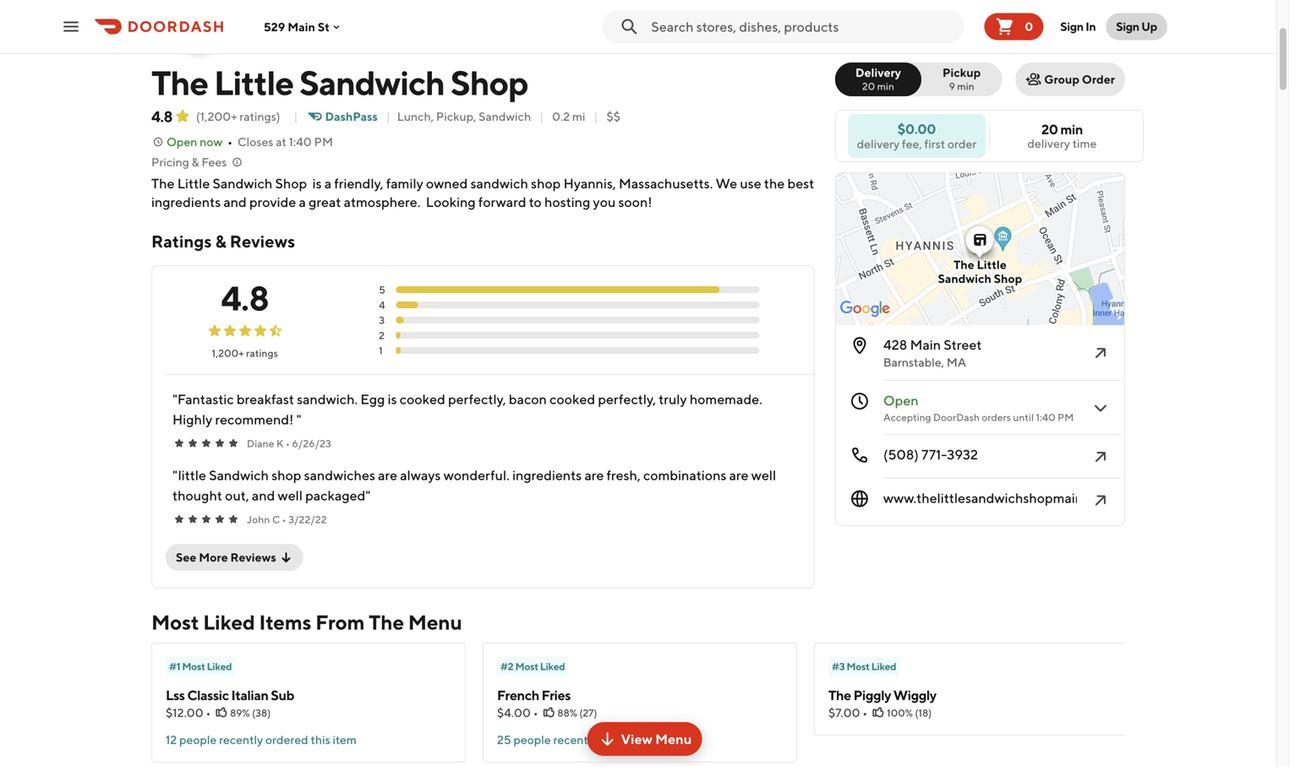 Task type: describe. For each thing, give the bounding box(es) containing it.
hyannis,
[[564, 175, 616, 191]]

25 people recently ordered this item
[[497, 733, 691, 747]]

is
[[313, 175, 322, 191]]

shop inside the little sandwich shop  is a friendly, family owned sandwich shop hyannis, massachusetts. we use the best ingredients and provide a great atmosphere.  looking forward to hosting you soon!
[[275, 175, 307, 191]]

doordash
[[933, 412, 980, 424]]

ma
[[947, 356, 966, 369]]

5
[[379, 284, 385, 296]]

best
[[788, 175, 814, 191]]

open menu image
[[61, 16, 81, 37]]

you
[[593, 194, 616, 210]]

" " for diane
[[172, 391, 301, 428]]

recently for fries
[[553, 733, 597, 747]]

1 vertical spatial a
[[299, 194, 306, 210]]

shop
[[531, 175, 561, 191]]

most for lss classic italian sub
[[182, 661, 205, 673]]

fees
[[202, 155, 227, 169]]

1 horizontal spatial 4.8
[[221, 278, 269, 318]]

0 button
[[984, 13, 1044, 40]]

$4.00 •
[[497, 706, 538, 720]]

delivery
[[856, 66, 901, 79]]

expand store hours image
[[1091, 248, 1111, 268]]

lunch,
[[397, 109, 434, 123]]

0.2
[[552, 109, 570, 123]]

order methods option group
[[835, 63, 1002, 96]]

from
[[315, 611, 365, 635]]

most liked items from the menu heading
[[151, 610, 462, 637]]

1:40 inside open accepting doordash orders until 1:40 pm
[[1036, 412, 1056, 424]]

liked for lss
[[207, 661, 232, 673]]

771-
[[922, 447, 947, 463]]

ratings
[[246, 347, 278, 359]]

529 main st
[[264, 20, 330, 34]]

$12.00
[[166, 706, 203, 720]]

ordered for french fries
[[600, 733, 643, 747]]

the little sandwich shop image
[[167, 0, 231, 51]]

sign for sign in
[[1061, 19, 1084, 33]]

" " for john
[[172, 468, 371, 504]]

time
[[1073, 137, 1097, 150]]

sandwich
[[471, 175, 528, 191]]

liked inside heading
[[203, 611, 255, 635]]

• down piggly
[[863, 706, 868, 720]]

$7.00 •
[[829, 706, 868, 720]]

john
[[247, 514, 270, 526]]

529 main st button
[[264, 20, 343, 34]]

4
[[379, 299, 385, 311]]

2 | from the left
[[386, 109, 390, 123]]

most for the piggly wiggly
[[847, 661, 870, 673]]

french fries
[[497, 688, 571, 704]]

89%
[[230, 708, 250, 719]]

4 | from the left
[[594, 109, 598, 123]]

1,200+
[[212, 347, 244, 359]]

friendly,
[[334, 175, 384, 191]]

item for french fries
[[667, 733, 691, 747]]

people for fries
[[514, 733, 551, 747]]

john c • 3/22/22
[[247, 514, 327, 526]]

sign in
[[1061, 19, 1096, 33]]

Store search: begin typing to search for stores available on DoorDash text field
[[651, 17, 957, 36]]

open for open accepting doordash orders until 1:40 pm
[[884, 393, 919, 409]]

3932
[[947, 447, 978, 463]]

pricing & fees
[[151, 155, 227, 169]]

diane k • 6/26/23
[[247, 438, 331, 450]]

ingredients
[[151, 194, 221, 210]]

$0.00 delivery fee, first order
[[857, 121, 977, 151]]

529
[[264, 20, 285, 34]]

1 | from the left
[[294, 109, 298, 123]]

#3 most liked
[[832, 661, 896, 673]]

428
[[884, 337, 908, 353]]

in
[[1086, 19, 1096, 33]]

& for pricing
[[192, 155, 199, 169]]

3/22/22
[[289, 514, 327, 526]]

delivery 20 min
[[856, 66, 901, 92]]

use
[[740, 175, 762, 191]]

• right 'now'
[[228, 135, 232, 149]]

3
[[379, 315, 385, 326]]

sign up link
[[1106, 13, 1168, 40]]

c
[[272, 514, 280, 526]]

0 horizontal spatial pm
[[314, 135, 333, 149]]

(508)
[[884, 447, 919, 463]]

25
[[497, 733, 511, 747]]

$7.00
[[829, 706, 860, 720]]

sign for sign up
[[1116, 19, 1140, 33]]

#3
[[832, 661, 845, 673]]

the inside heading
[[369, 611, 404, 635]]

we
[[716, 175, 737, 191]]

view
[[621, 732, 653, 748]]

ratings & reviews
[[151, 232, 295, 252]]

88% (27)
[[557, 708, 597, 719]]

little inside the little sandwich shop  is a friendly, family owned sandwich shop hyannis, massachusetts. we use the best ingredients and provide a great atmosphere.  looking forward to hosting you soon!
[[177, 175, 210, 191]]

min for delivery
[[877, 80, 895, 92]]

this for french fries
[[645, 733, 665, 747]]

main for 529
[[288, 20, 315, 34]]

see more reviews button
[[166, 544, 303, 572]]

to
[[529, 194, 542, 210]]

closes
[[238, 135, 273, 149]]

recently for classic
[[219, 733, 263, 747]]

20 min delivery time
[[1028, 121, 1097, 150]]

classic
[[187, 688, 229, 704]]

liked for the
[[871, 661, 896, 673]]

fries
[[542, 688, 571, 704]]

(38)
[[252, 708, 271, 719]]

1,200+ ratings
[[212, 347, 278, 359]]

#1 most liked
[[169, 661, 232, 673]]

barnstable,
[[884, 356, 944, 369]]

ratings
[[151, 232, 212, 252]]

pm inside open accepting doordash orders until 1:40 pm
[[1058, 412, 1074, 424]]

view restaurant image
[[1091, 491, 1111, 511]]

100% (18)
[[887, 708, 932, 719]]



Task type: vqa. For each thing, say whether or not it's contained in the screenshot.
Pickup 9 min
yes



Task type: locate. For each thing, give the bounding box(es) containing it.
1 vertical spatial open
[[884, 393, 919, 409]]

people for classic
[[179, 733, 217, 747]]

0 horizontal spatial people
[[179, 733, 217, 747]]

most for french fries
[[515, 661, 538, 673]]

main for 428
[[910, 337, 941, 353]]

sub
[[271, 688, 294, 704]]

street
[[944, 337, 982, 353]]

the inside the little sandwich shop  is a friendly, family owned sandwich shop hyannis, massachusetts. we use the best ingredients and provide a great atmosphere.  looking forward to hosting you soon!
[[151, 175, 175, 191]]

2 horizontal spatial min
[[1061, 121, 1083, 137]]

lss
[[166, 688, 185, 704]]

" " up diane on the left bottom
[[172, 391, 301, 428]]

1 horizontal spatial menu
[[655, 732, 692, 748]]

1 ordered from the left
[[265, 733, 308, 747]]

soon!
[[619, 194, 652, 210]]

open up pricing & fees
[[167, 135, 197, 149]]

12
[[166, 733, 177, 747]]

sign left up
[[1116, 19, 1140, 33]]

st
[[318, 20, 330, 34]]

12 people recently ordered this item
[[166, 733, 357, 747]]

1 horizontal spatial 1:40
[[1036, 412, 1056, 424]]

menu inside heading
[[408, 611, 462, 635]]

pickup
[[943, 66, 981, 79]]

2 recently from the left
[[553, 733, 597, 747]]

0 horizontal spatial &
[[192, 155, 199, 169]]

delivery inside 20 min delivery time
[[1028, 137, 1070, 150]]

0 horizontal spatial recently
[[219, 733, 263, 747]]

9
[[949, 80, 955, 92]]

the
[[764, 175, 785, 191]]

people right the 12
[[179, 733, 217, 747]]

0 horizontal spatial 20
[[862, 80, 875, 92]]

more
[[199, 551, 228, 565]]

dashpass
[[325, 109, 378, 123]]

0 vertical spatial 20
[[862, 80, 875, 92]]

sign up
[[1116, 19, 1157, 33]]

most up #1
[[151, 611, 199, 635]]

1 vertical spatial 1:40
[[1036, 412, 1056, 424]]

1 " " from the top
[[172, 391, 301, 428]]

None radio
[[911, 63, 1002, 96]]

order
[[948, 137, 977, 151]]

and
[[224, 194, 247, 210]]

min down group order button
[[1061, 121, 1083, 137]]

most right #1
[[182, 661, 205, 673]]

0 horizontal spatial delivery
[[857, 137, 900, 151]]

1 horizontal spatial main
[[910, 337, 941, 353]]

0 vertical spatial menu
[[408, 611, 462, 635]]

lunch, pickup, sandwich | 0.2 mi | $$
[[397, 109, 621, 123]]

sandwich inside the little sandwich shop  is a friendly, family owned sandwich shop hyannis, massachusetts. we use the best ingredients and provide a great atmosphere.  looking forward to hosting you soon!
[[213, 175, 272, 191]]

liked up #1 most liked
[[203, 611, 255, 635]]

$$
[[607, 109, 621, 123]]

www.thelittlesandwichshopmainst.com/
[[884, 490, 1130, 506]]

1 sign from the left
[[1061, 19, 1084, 33]]

1 horizontal spatial 20
[[1042, 121, 1058, 137]]

0 horizontal spatial min
[[877, 80, 895, 92]]

1 item from the left
[[333, 733, 357, 747]]

1 recently from the left
[[219, 733, 263, 747]]

$0.00
[[898, 121, 936, 137]]

view menu button
[[587, 723, 702, 757]]

1 vertical spatial 20
[[1042, 121, 1058, 137]]

atmosphere.
[[344, 194, 421, 210]]

#2
[[501, 661, 514, 673]]

0 vertical spatial pm
[[314, 135, 333, 149]]

• right c on the left bottom of page
[[282, 514, 286, 526]]

reviews for ratings & reviews
[[230, 232, 295, 252]]

map region
[[661, 140, 1289, 357]]

4.8 up "open now" on the left
[[151, 107, 172, 126]]

0 vertical spatial &
[[192, 155, 199, 169]]

1 horizontal spatial people
[[514, 733, 551, 747]]

20 inside 20 min delivery time
[[1042, 121, 1058, 137]]

0 horizontal spatial menu
[[408, 611, 462, 635]]

looking
[[426, 194, 476, 210]]

• down french fries at bottom left
[[533, 706, 538, 720]]

1 horizontal spatial pm
[[1058, 412, 1074, 424]]

most right "#3"
[[847, 661, 870, 673]]

1 horizontal spatial this
[[645, 733, 665, 747]]

2 people from the left
[[514, 733, 551, 747]]

powered by google image
[[840, 301, 890, 318]]

liked up 'fries'
[[540, 661, 565, 673]]

liked up the piggly wiggly
[[871, 661, 896, 673]]

liked
[[203, 611, 255, 635], [207, 661, 232, 673], [540, 661, 565, 673], [871, 661, 896, 673]]

item
[[333, 733, 357, 747], [667, 733, 691, 747]]

0 horizontal spatial a
[[299, 194, 306, 210]]

this for lss classic italian sub
[[311, 733, 330, 747]]

1 horizontal spatial a
[[324, 175, 332, 191]]

pm left expand store hours icon
[[1058, 412, 1074, 424]]

at
[[276, 135, 286, 149]]

0 vertical spatial reviews
[[230, 232, 295, 252]]

reviews inside button
[[230, 551, 276, 565]]

1
[[379, 345, 383, 357]]

& right "ratings"
[[215, 232, 226, 252]]

None radio
[[835, 63, 922, 96]]

1 this from the left
[[311, 733, 330, 747]]

reviews down provide
[[230, 232, 295, 252]]

recently down 88% (27)
[[553, 733, 597, 747]]

delivery
[[1028, 137, 1070, 150], [857, 137, 900, 151]]

call restaurant image
[[1091, 447, 1111, 467]]

most right '#2'
[[515, 661, 538, 673]]

provide
[[249, 194, 296, 210]]

main inside 428 main street barnstable, ma
[[910, 337, 941, 353]]

(27)
[[580, 708, 597, 719]]

delivery inside $0.00 delivery fee, first order
[[857, 137, 900, 151]]

item for lss classic italian sub
[[333, 733, 357, 747]]

open for open now
[[167, 135, 197, 149]]

0 vertical spatial a
[[324, 175, 332, 191]]

#1
[[169, 661, 180, 673]]

open accepting doordash orders until 1:40 pm
[[884, 393, 1074, 424]]

see
[[176, 551, 196, 565]]

reviews down john
[[230, 551, 276, 565]]

20 left time
[[1042, 121, 1058, 137]]

& for ratings
[[215, 232, 226, 252]]

1:40
[[289, 135, 312, 149], [1036, 412, 1056, 424]]

owned
[[426, 175, 468, 191]]

most inside heading
[[151, 611, 199, 635]]

fee,
[[902, 137, 922, 151]]

orders
[[982, 412, 1011, 424]]

a left great
[[299, 194, 306, 210]]

items
[[259, 611, 311, 635]]

#2 most liked
[[501, 661, 565, 673]]

min
[[877, 80, 895, 92], [957, 80, 975, 92], [1061, 121, 1083, 137]]

min inside 20 min delivery time
[[1061, 121, 1083, 137]]

pm down dashpass
[[314, 135, 333, 149]]

pickup,
[[436, 109, 476, 123]]

0 horizontal spatial this
[[311, 733, 330, 747]]

3 | from the left
[[540, 109, 544, 123]]

0 horizontal spatial open
[[167, 135, 197, 149]]

1 vertical spatial main
[[910, 337, 941, 353]]

reviews for see more reviews
[[230, 551, 276, 565]]

open
[[167, 135, 197, 149], [884, 393, 919, 409]]

0 vertical spatial 4.8
[[151, 107, 172, 126]]

1:40 right until
[[1036, 412, 1056, 424]]

(1,200+ ratings)
[[196, 109, 280, 123]]

| left lunch,
[[386, 109, 390, 123]]

20 down delivery
[[862, 80, 875, 92]]

min for pickup
[[957, 80, 975, 92]]

none radio containing delivery
[[835, 63, 922, 96]]

6/26/23
[[292, 438, 331, 450]]

open now
[[167, 135, 222, 149]]

& left fees
[[192, 155, 199, 169]]

1 horizontal spatial recently
[[553, 733, 597, 747]]

0 horizontal spatial 1:40
[[289, 135, 312, 149]]

group order
[[1044, 72, 1115, 86]]

1 horizontal spatial open
[[884, 393, 919, 409]]

0 horizontal spatial ordered
[[265, 733, 308, 747]]

2 " " from the top
[[172, 468, 371, 504]]

1:40 right "at"
[[289, 135, 312, 149]]

| right mi
[[594, 109, 598, 123]]

1 vertical spatial " "
[[172, 468, 371, 504]]

1 horizontal spatial item
[[667, 733, 691, 747]]

see more reviews
[[176, 551, 276, 565]]

$4.00
[[497, 706, 531, 720]]

forward
[[478, 194, 526, 210]]

min down delivery
[[877, 80, 895, 92]]

delivery left time
[[1028, 137, 1070, 150]]

1 horizontal spatial ordered
[[600, 733, 643, 747]]

little
[[214, 63, 293, 103], [177, 175, 210, 191], [977, 258, 1007, 272], [977, 258, 1007, 272], [977, 258, 1007, 272], [977, 258, 1007, 272]]

428 main street barnstable, ma
[[884, 337, 982, 369]]

4.8 up 1,200+ ratings in the left top of the page
[[221, 278, 269, 318]]

pricing
[[151, 155, 189, 169]]

0 horizontal spatial sign
[[1061, 19, 1084, 33]]

20 inside delivery 20 min
[[862, 80, 875, 92]]

sign inside sign up link
[[1116, 19, 1140, 33]]

pricing & fees button
[[151, 154, 244, 171]]

2 sign from the left
[[1116, 19, 1140, 33]]

expand store hours image
[[1091, 398, 1111, 419]]

1 vertical spatial &
[[215, 232, 226, 252]]

| left 0.2 on the left of page
[[540, 109, 544, 123]]

2 ordered from the left
[[600, 733, 643, 747]]

0 horizontal spatial 4.8
[[151, 107, 172, 126]]

group
[[1044, 72, 1080, 86]]

delivery left fee,
[[857, 137, 900, 151]]

• down classic
[[206, 706, 211, 720]]

2 this from the left
[[645, 733, 665, 747]]

a
[[324, 175, 332, 191], [299, 194, 306, 210]]

0 vertical spatial " "
[[172, 391, 301, 428]]

hosting
[[545, 194, 590, 210]]

massachusetts.
[[619, 175, 713, 191]]

liked up lss classic italian sub
[[207, 661, 232, 673]]

1 horizontal spatial min
[[957, 80, 975, 92]]

(18)
[[915, 708, 932, 719]]

sign left in
[[1061, 19, 1084, 33]]

most liked items from the menu
[[151, 611, 462, 635]]

1 vertical spatial reviews
[[230, 551, 276, 565]]

1 vertical spatial pm
[[1058, 412, 1074, 424]]

0 vertical spatial 1:40
[[289, 135, 312, 149]]

0 horizontal spatial main
[[288, 20, 315, 34]]

1 horizontal spatial &
[[215, 232, 226, 252]]

people right 25
[[514, 733, 551, 747]]

main left st
[[288, 20, 315, 34]]

open up accepting
[[884, 393, 919, 409]]

order
[[1082, 72, 1115, 86]]

& inside button
[[192, 155, 199, 169]]

main up barnstable,
[[910, 337, 941, 353]]

none radio containing pickup
[[911, 63, 1002, 96]]

the piggly wiggly
[[829, 688, 937, 704]]

1 vertical spatial menu
[[655, 732, 692, 748]]

dashpass |
[[325, 109, 390, 123]]

(508) 771-3932
[[884, 447, 978, 463]]

liked for french
[[540, 661, 565, 673]]

2
[[379, 330, 385, 342]]

0 vertical spatial open
[[167, 135, 197, 149]]

ordered for lss classic italian sub
[[265, 733, 308, 747]]

| up "• closes at 1:40 pm"
[[294, 109, 298, 123]]

" " up c on the left bottom of page
[[172, 468, 371, 504]]

great
[[309, 194, 341, 210]]

group order button
[[1016, 63, 1125, 96]]

menu inside button
[[655, 732, 692, 748]]

100%
[[887, 708, 913, 719]]

1 vertical spatial 4.8
[[221, 278, 269, 318]]

1 horizontal spatial sign
[[1116, 19, 1140, 33]]

$12.00 •
[[166, 706, 211, 720]]

accepting
[[884, 412, 931, 424]]

88%
[[557, 708, 577, 719]]

a right the is
[[324, 175, 332, 191]]

min inside delivery 20 min
[[877, 80, 895, 92]]

2 item from the left
[[667, 733, 691, 747]]

• right k
[[286, 438, 290, 450]]

sign inside sign in link
[[1061, 19, 1084, 33]]

recently down the 89%
[[219, 733, 263, 747]]

find restaurant in google maps image
[[1091, 343, 1111, 364]]

1 horizontal spatial delivery
[[1028, 137, 1070, 150]]

menu
[[408, 611, 462, 635], [655, 732, 692, 748]]

min inside pickup 9 min
[[957, 80, 975, 92]]

min right 9
[[957, 80, 975, 92]]

0 horizontal spatial item
[[333, 733, 357, 747]]

0 vertical spatial main
[[288, 20, 315, 34]]

1 people from the left
[[179, 733, 217, 747]]

open inside open accepting doordash orders until 1:40 pm
[[884, 393, 919, 409]]



